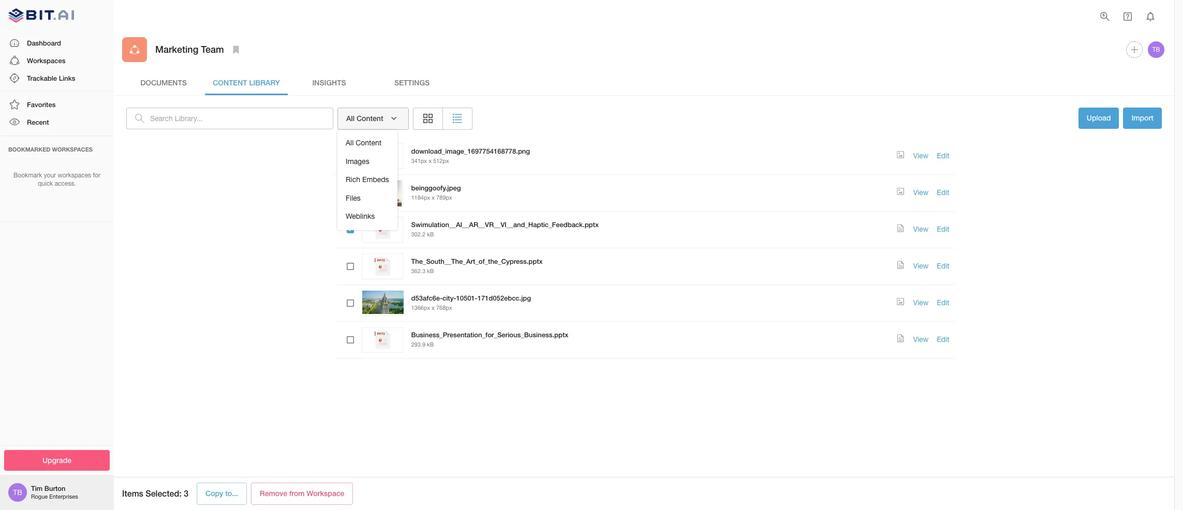 Task type: locate. For each thing, give the bounding box(es) containing it.
4 edit from the top
[[937, 262, 950, 270]]

import
[[1132, 113, 1154, 122]]

kb
[[427, 231, 434, 237], [427, 268, 434, 274], [427, 342, 434, 348]]

1 kb from the top
[[427, 231, 434, 237]]

remove from workspace button
[[251, 483, 353, 505]]

3 view link from the top
[[913, 225, 929, 233]]

341px
[[411, 158, 427, 164]]

1 vertical spatial content
[[357, 114, 383, 123]]

tim
[[31, 485, 43, 493]]

weblinks button
[[337, 208, 397, 226]]

bookmarked workspaces
[[8, 146, 93, 152]]

293.9
[[411, 342, 425, 348]]

all up images
[[346, 139, 354, 147]]

5 view from the top
[[913, 299, 929, 307]]

upload button
[[1079, 108, 1119, 130], [1079, 108, 1119, 129]]

copy
[[206, 489, 223, 498]]

5 edit link from the top
[[937, 299, 950, 307]]

kb inside the_south__the_art_of_the_cypress.pptx 362.3 kb
[[427, 268, 434, 274]]

trackable
[[27, 74, 57, 82]]

2 view from the top
[[913, 188, 929, 197]]

1 edit link from the top
[[937, 152, 950, 160]]

3 view from the top
[[913, 225, 929, 233]]

kb for the_south__the_art_of_the_cypress.pptx
[[427, 268, 434, 274]]

6 edit from the top
[[937, 335, 950, 344]]

2 vertical spatial x
[[432, 305, 435, 311]]

kb right 302.2
[[427, 231, 434, 237]]

bookmark image
[[230, 43, 242, 56]]

edit for beinggoofy.jpeg
[[937, 188, 950, 197]]

remove from workspace
[[260, 489, 344, 498]]

content library link
[[205, 70, 288, 95]]

images button
[[337, 152, 397, 171]]

2 kb from the top
[[427, 268, 434, 274]]

quick
[[38, 180, 53, 188]]

all down insights link
[[346, 114, 355, 123]]

x inside "beinggoofy.jpeg 1184px x 789px"
[[432, 195, 435, 201]]

1 view link from the top
[[913, 152, 929, 160]]

rogue
[[31, 494, 48, 500]]

2 vertical spatial kb
[[427, 342, 434, 348]]

view
[[913, 152, 929, 160], [913, 188, 929, 197], [913, 225, 929, 233], [913, 262, 929, 270], [913, 299, 929, 307], [913, 335, 929, 344]]

x left 512px
[[429, 158, 432, 164]]

edit link for d53afc6e-city-10501-171d052ebcc.jpg
[[937, 299, 950, 307]]

0 vertical spatial all content button
[[337, 108, 409, 130]]

access.
[[55, 180, 76, 188]]

6 view link from the top
[[913, 335, 929, 344]]

tb inside button
[[1152, 46, 1160, 53]]

edit link
[[937, 152, 950, 160], [937, 188, 950, 197], [937, 225, 950, 233], [937, 262, 950, 270], [937, 299, 950, 307], [937, 335, 950, 344]]

x left the 768px
[[432, 305, 435, 311]]

swimulation__ai__ar__vr__vi__and_haptic_feedback.pptx 302.2 kb
[[411, 220, 599, 237]]

trackable links
[[27, 74, 75, 82]]

copy to... button
[[197, 483, 247, 505]]

6 edit link from the top
[[937, 335, 950, 344]]

view link
[[913, 152, 929, 160], [913, 188, 929, 197], [913, 225, 929, 233], [913, 262, 929, 270], [913, 299, 929, 307], [913, 335, 929, 344]]

content
[[213, 78, 247, 87], [357, 114, 383, 123], [356, 139, 382, 147]]

kb for swimulation__ai__ar__vr__vi__and_haptic_feedback.pptx
[[427, 231, 434, 237]]

1 vertical spatial kb
[[427, 268, 434, 274]]

the_south__the_art_of_the_cypress.pptx 362.3 kb
[[411, 257, 543, 274]]

1 vertical spatial all content button
[[337, 134, 397, 152]]

kb inside swimulation__ai__ar__vr__vi__and_haptic_feedback.pptx 302.2 kb
[[427, 231, 434, 237]]

all content button up "images" button
[[337, 108, 409, 130]]

items
[[122, 489, 143, 499]]

kb right 362.3
[[427, 268, 434, 274]]

2 view link from the top
[[913, 188, 929, 197]]

beinggoofy.jpeg
[[411, 184, 461, 192]]

edit link for business_presentation_for_serious_business.pptx
[[937, 335, 950, 344]]

insights
[[312, 78, 346, 87]]

1 vertical spatial all content
[[346, 139, 382, 147]]

to...
[[225, 489, 238, 498]]

2 edit from the top
[[937, 188, 950, 197]]

settings link
[[371, 70, 453, 95]]

4 view from the top
[[913, 262, 929, 270]]

all content button
[[337, 108, 409, 130], [337, 134, 397, 152]]

recent
[[27, 118, 49, 126]]

5 view link from the top
[[913, 299, 929, 307]]

tb button
[[1147, 40, 1166, 60]]

3 kb from the top
[[427, 342, 434, 348]]

tb
[[1152, 46, 1160, 53], [13, 489, 22, 497]]

import button
[[1123, 108, 1162, 129]]

view for d53afc6e-city-10501-171d052ebcc.jpg
[[913, 299, 929, 307]]

workspaces button
[[0, 52, 114, 69]]

the_south__the_art_of_the_cypress.pptx
[[411, 257, 543, 265]]

2 vertical spatial content
[[356, 139, 382, 147]]

4 edit link from the top
[[937, 262, 950, 270]]

0 vertical spatial tb
[[1152, 46, 1160, 53]]

recent button
[[0, 114, 114, 131]]

0 vertical spatial content
[[213, 78, 247, 87]]

1 vertical spatial tb
[[13, 489, 22, 497]]

bookmarked
[[8, 146, 50, 152]]

favorites
[[27, 100, 56, 109]]

x inside download_image_1697754168778.png 341px x 512px
[[429, 158, 432, 164]]

768px
[[436, 305, 452, 311]]

group
[[413, 108, 472, 130]]

1 view from the top
[[913, 152, 929, 160]]

edit link for beinggoofy.jpeg
[[937, 188, 950, 197]]

6 view from the top
[[913, 335, 929, 344]]

3 edit from the top
[[937, 225, 950, 233]]

view for business_presentation_for_serious_business.pptx
[[913, 335, 929, 344]]

bookmark your workspaces for quick access.
[[14, 172, 100, 188]]

marketing
[[155, 44, 198, 55]]

edit
[[937, 152, 950, 160], [937, 188, 950, 197], [937, 225, 950, 233], [937, 262, 950, 270], [937, 299, 950, 307], [937, 335, 950, 344]]

0 vertical spatial all content
[[346, 114, 383, 123]]

view for download_image_1697754168778.png
[[913, 152, 929, 160]]

view link for download_image_1697754168778.png
[[913, 152, 929, 160]]

302.2
[[411, 231, 425, 237]]

embeds
[[362, 176, 389, 184]]

kb right 293.9
[[427, 342, 434, 348]]

0 vertical spatial kb
[[427, 231, 434, 237]]

x for beinggoofy.jpeg
[[432, 195, 435, 201]]

0 vertical spatial all
[[346, 114, 355, 123]]

4 view link from the top
[[913, 262, 929, 270]]

content for second all content button from the bottom
[[357, 114, 383, 123]]

city-
[[443, 294, 456, 302]]

favorites button
[[0, 96, 114, 114]]

3 edit link from the top
[[937, 225, 950, 233]]

from
[[289, 489, 305, 498]]

selected:
[[146, 489, 182, 499]]

tab list
[[122, 70, 1166, 95]]

x down beinggoofy.jpeg
[[432, 195, 435, 201]]

kb inside business_presentation_for_serious_business.pptx 293.9 kb
[[427, 342, 434, 348]]

1 vertical spatial x
[[432, 195, 435, 201]]

edit link for download_image_1697754168778.png
[[937, 152, 950, 160]]

d53afc6e-
[[411, 294, 443, 302]]

2 edit link from the top
[[937, 188, 950, 197]]

all content button up images
[[337, 134, 397, 152]]

1 edit from the top
[[937, 152, 950, 160]]

marketing team
[[155, 44, 224, 55]]

1 horizontal spatial tb
[[1152, 46, 1160, 53]]

0 vertical spatial x
[[429, 158, 432, 164]]

5 edit from the top
[[937, 299, 950, 307]]

beinggoofy.jpeg 1184px x 789px
[[411, 184, 461, 201]]

all content
[[346, 114, 383, 123], [346, 139, 382, 147]]

0 horizontal spatial tb
[[13, 489, 22, 497]]

upload
[[1087, 113, 1111, 122]]

view link for business_presentation_for_serious_business.pptx
[[913, 335, 929, 344]]

settings
[[394, 78, 430, 87]]

images
[[346, 157, 369, 165]]

burton
[[44, 485, 65, 493]]

workspaces
[[27, 56, 65, 65]]



Task type: describe. For each thing, give the bounding box(es) containing it.
content for 2nd all content button
[[356, 139, 382, 147]]

upgrade button
[[4, 450, 110, 471]]

dashboard
[[27, 39, 61, 47]]

rich embeds button
[[337, 171, 397, 189]]

edit for download_image_1697754168778.png
[[937, 152, 950, 160]]

1 all content button from the top
[[337, 108, 409, 130]]

edit for d53afc6e-city-10501-171d052ebcc.jpg
[[937, 299, 950, 307]]

view link for beinggoofy.jpeg
[[913, 188, 929, 197]]

view for beinggoofy.jpeg
[[913, 188, 929, 197]]

view for the_south__the_art_of_the_cypress.pptx
[[913, 262, 929, 270]]

dashboard button
[[0, 34, 114, 52]]

3
[[184, 489, 188, 499]]

view for swimulation__ai__ar__vr__vi__and_haptic_feedback.pptx
[[913, 225, 929, 233]]

download_image_1697754168778.png
[[411, 147, 530, 155]]

tim burton rogue enterprises
[[31, 485, 78, 500]]

copy to...
[[206, 489, 238, 498]]

edit for swimulation__ai__ar__vr__vi__and_haptic_feedback.pptx
[[937, 225, 950, 233]]

team
[[201, 44, 224, 55]]

enterprises
[[49, 494, 78, 500]]

1 vertical spatial all
[[346, 139, 354, 147]]

workspaces
[[52, 146, 93, 152]]

171d052ebcc.jpg
[[478, 294, 531, 302]]

your
[[44, 172, 56, 179]]

files
[[346, 194, 361, 202]]

bookmark
[[14, 172, 42, 179]]

business_presentation_for_serious_business.pptx 293.9 kb
[[411, 331, 568, 348]]

documents link
[[122, 70, 205, 95]]

view link for the_south__the_art_of_the_cypress.pptx
[[913, 262, 929, 270]]

documents
[[140, 78, 187, 87]]

rich embeds
[[346, 176, 389, 184]]

view link for d53afc6e-city-10501-171d052ebcc.jpg
[[913, 299, 929, 307]]

1184px
[[411, 195, 430, 201]]

10501-
[[456, 294, 478, 302]]

all content for second all content button from the bottom
[[346, 114, 383, 123]]

links
[[59, 74, 75, 82]]

insights link
[[288, 70, 371, 95]]

download_image_1697754168778.png 341px x 512px
[[411, 147, 530, 164]]

789px
[[436, 195, 452, 201]]

swimulation__ai__ar__vr__vi__and_haptic_feedback.pptx
[[411, 220, 599, 229]]

trackable links button
[[0, 69, 114, 87]]

content library
[[213, 78, 280, 87]]

library
[[249, 78, 280, 87]]

workspaces
[[58, 172, 91, 179]]

weblinks
[[346, 212, 375, 221]]

362.3
[[411, 268, 425, 274]]

items selected: 3
[[122, 489, 188, 499]]

upgrade
[[42, 456, 71, 465]]

edit for the_south__the_art_of_the_cypress.pptx
[[937, 262, 950, 270]]

x for download_image_1697754168778.png
[[429, 158, 432, 164]]

view link for swimulation__ai__ar__vr__vi__and_haptic_feedback.pptx
[[913, 225, 929, 233]]

for
[[93, 172, 100, 179]]

workspace
[[307, 489, 344, 498]]

kb for business_presentation_for_serious_business.pptx
[[427, 342, 434, 348]]

2 all content button from the top
[[337, 134, 397, 152]]

all content for 2nd all content button
[[346, 139, 382, 147]]

d53afc6e-city-10501-171d052ebcc.jpg 1366px x 768px
[[411, 294, 531, 311]]

edit for business_presentation_for_serious_business.pptx
[[937, 335, 950, 344]]

tab list containing documents
[[122, 70, 1166, 95]]

512px
[[433, 158, 449, 164]]

remove
[[260, 489, 287, 498]]

rich
[[346, 176, 360, 184]]

1366px
[[411, 305, 430, 311]]

business_presentation_for_serious_business.pptx
[[411, 331, 568, 339]]

content inside tab list
[[213, 78, 247, 87]]

edit link for swimulation__ai__ar__vr__vi__and_haptic_feedback.pptx
[[937, 225, 950, 233]]

edit link for the_south__the_art_of_the_cypress.pptx
[[937, 262, 950, 270]]

Search Library... search field
[[150, 108, 333, 129]]

x inside 'd53afc6e-city-10501-171d052ebcc.jpg 1366px x 768px'
[[432, 305, 435, 311]]

files button
[[337, 189, 397, 208]]



Task type: vqa. For each thing, say whether or not it's contained in the screenshot.


